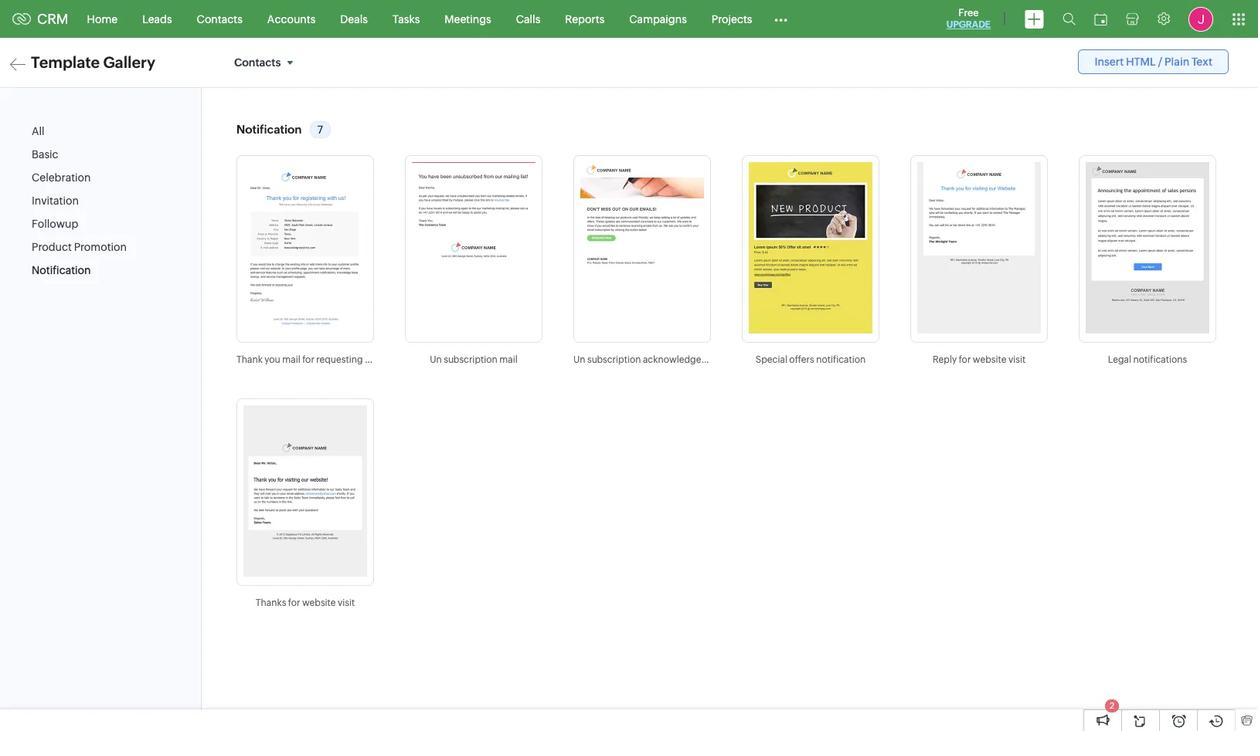 Task type: describe. For each thing, give the bounding box(es) containing it.
notifications
[[1133, 355, 1187, 366]]

un subscription mail
[[430, 355, 518, 366]]

deals
[[340, 13, 368, 25]]

followup
[[32, 218, 78, 230]]

thanks
[[256, 598, 286, 609]]

upgrade
[[947, 19, 991, 30]]

insert html / plain text
[[1095, 56, 1213, 68]]

mail for subscription
[[499, 355, 518, 366]]

crm
[[37, 11, 68, 27]]

meetings link
[[432, 0, 504, 37]]

campaigns link
[[617, 0, 699, 37]]

not loaded image for reply for website visit
[[917, 162, 1041, 334]]

not loaded image for thank you mail for requesting with us
[[243, 162, 367, 334]]

calls
[[516, 13, 540, 25]]

search image
[[1063, 12, 1076, 26]]

calendar image
[[1094, 13, 1107, 25]]

website for reply
[[973, 355, 1007, 366]]

profile image
[[1189, 7, 1213, 31]]

product
[[32, 241, 72, 254]]

special
[[756, 355, 787, 366]]

leads
[[142, 13, 172, 25]]

Other Modules field
[[765, 7, 798, 31]]

projects link
[[699, 0, 765, 37]]

offers
[[789, 355, 814, 366]]

html
[[1126, 56, 1156, 68]]

subscription for mail
[[444, 355, 498, 366]]

invitation
[[32, 195, 79, 207]]

gallery
[[103, 53, 155, 71]]

accounts
[[267, 13, 316, 25]]

template
[[31, 53, 100, 71]]

projects
[[712, 13, 752, 25]]

legal notifications
[[1108, 355, 1187, 366]]

search element
[[1053, 0, 1085, 38]]

thanks for website visit
[[256, 598, 355, 609]]

1 horizontal spatial notification
[[236, 123, 302, 136]]

create menu image
[[1025, 10, 1044, 28]]

insert html / plain text link
[[1078, 49, 1229, 74]]

reply for website visit
[[933, 355, 1026, 366]]

notification
[[816, 355, 866, 366]]

reports
[[565, 13, 605, 25]]

product promotion
[[32, 241, 127, 254]]

profile element
[[1179, 0, 1223, 37]]

Contacts field
[[228, 49, 305, 76]]

accounts link
[[255, 0, 328, 37]]

not loaded image for legal notifications
[[1086, 162, 1209, 334]]

2
[[1110, 702, 1114, 711]]

free
[[958, 7, 979, 19]]

mail for you
[[282, 355, 300, 366]]

leads link
[[130, 0, 184, 37]]

for for reply for website visit
[[959, 355, 971, 366]]

contacts link
[[184, 0, 255, 37]]

tasks link
[[380, 0, 432, 37]]

contacts for the 'contacts' field
[[234, 56, 281, 69]]

home
[[87, 13, 118, 25]]

calls link
[[504, 0, 553, 37]]



Task type: locate. For each thing, give the bounding box(es) containing it.
not loaded image for un subscription mail
[[412, 162, 536, 334]]

7
[[317, 124, 323, 136]]

2 un from the left
[[573, 355, 585, 366]]

1 horizontal spatial mail
[[499, 355, 518, 366]]

1 horizontal spatial subscription
[[587, 355, 641, 366]]

campaigns
[[629, 13, 687, 25]]

website right the thanks
[[302, 598, 336, 609]]

website right "reply"
[[973, 355, 1007, 366]]

1 vertical spatial visit
[[338, 598, 355, 609]]

notification left 7
[[236, 123, 302, 136]]

notification
[[236, 123, 302, 136], [32, 264, 91, 277]]

un for un subscription mail
[[430, 355, 442, 366]]

reports link
[[553, 0, 617, 37]]

1 subscription from the left
[[444, 355, 498, 366]]

website
[[973, 355, 1007, 366], [302, 598, 336, 609]]

0 horizontal spatial website
[[302, 598, 336, 609]]

0 horizontal spatial notification
[[32, 264, 91, 277]]

un subscription acknowledgement
[[573, 355, 724, 366]]

reply
[[933, 355, 957, 366]]

subscription
[[444, 355, 498, 366], [587, 355, 641, 366]]

1 horizontal spatial for
[[302, 355, 314, 366]]

0 vertical spatial visit
[[1008, 355, 1026, 366]]

thank
[[236, 355, 263, 366]]

for left requesting
[[302, 355, 314, 366]]

requesting
[[316, 355, 363, 366]]

visit right "reply"
[[1008, 355, 1026, 366]]

contacts
[[197, 13, 243, 25], [234, 56, 281, 69]]

us
[[385, 355, 395, 366]]

visit right the thanks
[[338, 598, 355, 609]]

for
[[302, 355, 314, 366], [959, 355, 971, 366], [288, 598, 300, 609]]

0 horizontal spatial for
[[288, 598, 300, 609]]

meetings
[[445, 13, 491, 25]]

0 horizontal spatial un
[[430, 355, 442, 366]]

home link
[[75, 0, 130, 37]]

basic
[[32, 149, 58, 161]]

mail
[[282, 355, 300, 366], [499, 355, 518, 366]]

0 horizontal spatial visit
[[338, 598, 355, 609]]

/
[[1158, 56, 1163, 68]]

create menu element
[[1015, 0, 1053, 37]]

tasks
[[393, 13, 420, 25]]

promotion
[[74, 241, 127, 254]]

subscription for acknowledgement
[[587, 355, 641, 366]]

un for un subscription acknowledgement
[[573, 355, 585, 366]]

1 vertical spatial website
[[302, 598, 336, 609]]

not loaded image for un subscription acknowledgement
[[580, 162, 704, 334]]

visit for thanks for website visit
[[338, 598, 355, 609]]

0 horizontal spatial subscription
[[444, 355, 498, 366]]

for for thanks for website visit
[[288, 598, 300, 609]]

contacts for the contacts "link"
[[197, 13, 243, 25]]

contacts right leads link
[[197, 13, 243, 25]]

not loaded image
[[243, 162, 367, 334], [412, 162, 536, 334], [580, 162, 704, 334], [749, 162, 873, 334], [917, 162, 1041, 334], [1086, 162, 1209, 334], [243, 406, 367, 577]]

free upgrade
[[947, 7, 991, 30]]

0 vertical spatial notification
[[236, 123, 302, 136]]

visit for reply for website visit
[[1008, 355, 1026, 366]]

celebration
[[32, 172, 91, 184]]

notification down product
[[32, 264, 91, 277]]

website for thanks
[[302, 598, 336, 609]]

acknowledgement
[[643, 355, 724, 366]]

1 vertical spatial contacts
[[234, 56, 281, 69]]

0 vertical spatial website
[[973, 355, 1007, 366]]

not loaded image for thanks for website visit
[[243, 406, 367, 577]]

with
[[365, 355, 383, 366]]

visit
[[1008, 355, 1026, 366], [338, 598, 355, 609]]

0 vertical spatial contacts
[[197, 13, 243, 25]]

1 vertical spatial notification
[[32, 264, 91, 277]]

crm link
[[12, 11, 68, 27]]

1 mail from the left
[[282, 355, 300, 366]]

1 un from the left
[[430, 355, 442, 366]]

contacts down accounts link
[[234, 56, 281, 69]]

text
[[1192, 56, 1213, 68]]

deals link
[[328, 0, 380, 37]]

for right the thanks
[[288, 598, 300, 609]]

for right "reply"
[[959, 355, 971, 366]]

not loaded image for special offers notification
[[749, 162, 873, 334]]

special offers notification
[[756, 355, 866, 366]]

plain
[[1165, 56, 1190, 68]]

insert
[[1095, 56, 1124, 68]]

legal
[[1108, 355, 1131, 366]]

1 horizontal spatial un
[[573, 355, 585, 366]]

un
[[430, 355, 442, 366], [573, 355, 585, 366]]

you
[[265, 355, 280, 366]]

all
[[32, 125, 44, 138]]

2 subscription from the left
[[587, 355, 641, 366]]

thank you mail for requesting with us
[[236, 355, 395, 366]]

template gallery
[[31, 53, 155, 71]]

1 horizontal spatial visit
[[1008, 355, 1026, 366]]

2 mail from the left
[[499, 355, 518, 366]]

1 horizontal spatial website
[[973, 355, 1007, 366]]

contacts inside "link"
[[197, 13, 243, 25]]

2 horizontal spatial for
[[959, 355, 971, 366]]

contacts inside the 'contacts' field
[[234, 56, 281, 69]]

0 horizontal spatial mail
[[282, 355, 300, 366]]



Task type: vqa. For each thing, say whether or not it's contained in the screenshot.
"mail"
yes



